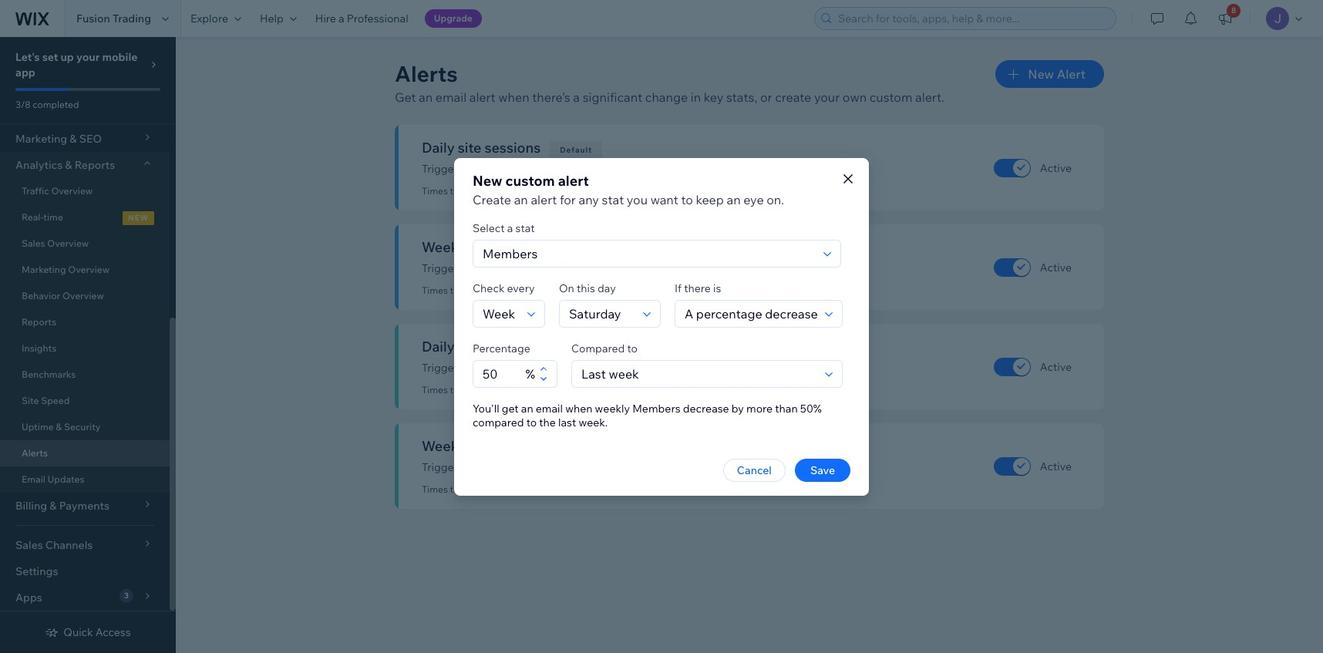 Task type: locate. For each thing, give the bounding box(es) containing it.
in down last
[[558, 461, 567, 475]]

weekly for weekly total sales trigger: significant change in weekly total sales.
[[422, 437, 470, 455]]

new for alert
[[1029, 66, 1055, 82]]

3/8 completed
[[15, 99, 79, 110]]

the
[[540, 415, 556, 429]]

alert
[[470, 90, 496, 105], [558, 172, 589, 189], [531, 192, 557, 207]]

traffic overview
[[22, 185, 93, 197]]

times triggered: never triggered up check every field
[[422, 285, 562, 296]]

overview up marketing overview
[[47, 238, 89, 249]]

there
[[685, 281, 711, 295]]

change down percentage
[[518, 361, 556, 375]]

in up on
[[558, 262, 567, 275]]

default up trigger: significant change in daily site sessions.
[[560, 145, 593, 155]]

save
[[811, 463, 836, 477]]

&
[[65, 158, 72, 172], [56, 421, 62, 433]]

reports
[[75, 158, 115, 172], [22, 316, 56, 328]]

overview for marketing overview
[[68, 264, 110, 275]]

2 times triggered: never triggered from the top
[[422, 285, 562, 296]]

2 active from the top
[[1041, 260, 1072, 274]]

change down 'the'
[[518, 461, 556, 475]]

0 vertical spatial your
[[76, 50, 100, 64]]

3/8
[[15, 99, 31, 110]]

0 vertical spatial to
[[682, 192, 693, 207]]

new for custom
[[473, 172, 503, 189]]

if there is
[[675, 281, 722, 295]]

1 horizontal spatial alert
[[531, 192, 557, 207]]

overview down marketing overview link
[[62, 290, 104, 302]]

analytics & reports
[[15, 158, 115, 172]]

total down week.
[[607, 461, 630, 475]]

overview down sales overview link
[[68, 264, 110, 275]]

to inside new custom alert create an alert for any stat you want to keep an eye on.
[[682, 192, 693, 207]]

1 vertical spatial sales.
[[632, 461, 660, 475]]

or
[[761, 90, 773, 105]]

1 horizontal spatial to
[[628, 341, 638, 355]]

overview for behavior overview
[[62, 290, 104, 302]]

default up trigger: significant change in daily total sales.
[[544, 344, 576, 354]]

own
[[843, 90, 867, 105]]

times triggered: never triggered up select
[[422, 185, 562, 197]]

custom up the create
[[506, 172, 555, 189]]

0 vertical spatial email
[[436, 90, 467, 105]]

never for daily total sales
[[495, 384, 519, 396]]

alerts up the get
[[395, 60, 458, 87]]

1 vertical spatial sessions.
[[627, 262, 673, 275]]

0 horizontal spatial &
[[56, 421, 62, 433]]

significant inside weekly total sales trigger: significant change in weekly total sales.
[[463, 461, 516, 475]]

3 times from the top
[[422, 384, 448, 396]]

when inside you'll get an email when weekly members decrease by more than 50% compared to the last week.
[[566, 402, 593, 415]]

significant right there's
[[583, 90, 643, 105]]

than
[[776, 402, 798, 415]]

weekly for weekly site sessions
[[422, 238, 470, 256]]

1 vertical spatial weekly
[[422, 437, 470, 455]]

1 horizontal spatial when
[[566, 402, 593, 415]]

email inside you'll get an email when weekly members decrease by more than 50% compared to the last week.
[[536, 402, 563, 415]]

change
[[646, 90, 688, 105], [518, 162, 556, 176], [518, 262, 556, 275], [518, 361, 556, 375], [518, 461, 556, 475]]

overview inside behavior overview link
[[62, 290, 104, 302]]

triggered for daily site sessions
[[522, 185, 562, 197]]

1 trigger: from the top
[[422, 162, 461, 176]]

sessions for weekly site sessions
[[500, 238, 556, 256]]

0 vertical spatial daily
[[422, 139, 455, 157]]

1 vertical spatial alert
[[558, 172, 589, 189]]

to right compared in the bottom of the page
[[628, 341, 638, 355]]

daily for sales
[[569, 361, 593, 375]]

check
[[473, 281, 505, 295]]

active for weekly site sessions
[[1041, 260, 1072, 274]]

in up for
[[558, 162, 567, 176]]

email updates link
[[0, 467, 170, 493]]

2 horizontal spatial alert
[[558, 172, 589, 189]]

0 vertical spatial stat
[[602, 192, 624, 207]]

you'll get an email when weekly members decrease by more than 50% compared to the last week.
[[473, 402, 822, 429]]

email for you'll
[[536, 402, 563, 415]]

0 vertical spatial weekly
[[422, 238, 470, 256]]

total up percentage text box
[[458, 338, 488, 356]]

any
[[579, 192, 599, 207]]

2 vertical spatial to
[[527, 415, 537, 429]]

triggered down weekly total sales trigger: significant change in weekly total sales.
[[522, 484, 562, 495]]

when right 'the'
[[566, 402, 593, 415]]

2 horizontal spatial a
[[574, 90, 580, 105]]

custom inside alerts get an email alert when there's a significant change in key stats, or create your own custom alert.
[[870, 90, 913, 105]]

alerts inside sidebar element
[[22, 448, 48, 459]]

0 vertical spatial daily
[[569, 162, 593, 176]]

1 horizontal spatial your
[[815, 90, 840, 105]]

2 weekly from the top
[[422, 437, 470, 455]]

change down daily site sessions in the top left of the page
[[518, 162, 556, 176]]

alert up daily site sessions in the top left of the page
[[470, 90, 496, 105]]

stat inside new custom alert create an alert for any stat you want to keep an eye on.
[[602, 192, 624, 207]]

1 horizontal spatial &
[[65, 158, 72, 172]]

sessions up the trigger: significant change in weekly site sessions.
[[500, 238, 556, 256]]

sales. down you'll get an email when weekly members decrease by more than 50% compared to the last week. at the bottom
[[632, 461, 660, 475]]

upgrade button
[[425, 9, 482, 28]]

1 active from the top
[[1041, 161, 1072, 175]]

in
[[691, 90, 701, 105], [558, 162, 567, 176], [558, 262, 567, 275], [558, 361, 567, 375], [558, 461, 567, 475]]

email right get
[[536, 402, 563, 415]]

0 horizontal spatial new
[[473, 172, 503, 189]]

email right the get
[[436, 90, 467, 105]]

change left key
[[646, 90, 688, 105]]

& for uptime
[[56, 421, 62, 433]]

triggered down the trigger: significant change in weekly site sessions.
[[522, 285, 562, 296]]

to right want
[[682, 192, 693, 207]]

2 daily from the top
[[422, 338, 455, 356]]

2 never from the top
[[495, 285, 519, 296]]

for
[[560, 192, 576, 207]]

1 horizontal spatial new
[[1029, 66, 1055, 82]]

0 vertical spatial sessions.
[[616, 162, 662, 176]]

weekly down week.
[[569, 461, 604, 475]]

sessions for daily site sessions
[[485, 139, 541, 157]]

never for daily site sessions
[[495, 185, 519, 197]]

in right %
[[558, 361, 567, 375]]

& up traffic overview at the top left of page
[[65, 158, 72, 172]]

a inside alerts get an email alert when there's a significant change in key stats, or create your own custom alert.
[[574, 90, 580, 105]]

times for daily site sessions
[[422, 185, 448, 197]]

site up any
[[596, 162, 614, 176]]

sessions up trigger: significant change in daily site sessions.
[[485, 139, 541, 157]]

0 horizontal spatial reports
[[22, 316, 56, 328]]

0 horizontal spatial stat
[[516, 221, 535, 235]]

triggered: up you'll
[[450, 384, 493, 396]]

times for daily total sales
[[422, 384, 448, 396]]

2 vertical spatial default
[[544, 344, 576, 354]]

1 vertical spatial reports
[[22, 316, 56, 328]]

2 vertical spatial a
[[508, 221, 513, 235]]

custom right own
[[870, 90, 913, 105]]

0 vertical spatial sessions
[[485, 139, 541, 157]]

1 vertical spatial new
[[473, 172, 503, 189]]

0 horizontal spatial your
[[76, 50, 100, 64]]

new
[[1029, 66, 1055, 82], [473, 172, 503, 189]]

your left own
[[815, 90, 840, 105]]

0 vertical spatial alert
[[470, 90, 496, 105]]

1 vertical spatial a
[[574, 90, 580, 105]]

1 vertical spatial custom
[[506, 172, 555, 189]]

default for daily site sessions
[[560, 145, 593, 155]]

on
[[559, 281, 575, 295]]

1 horizontal spatial stat
[[602, 192, 624, 207]]

daily down compared in the bottom of the page
[[569, 361, 593, 375]]

1 vertical spatial default
[[576, 245, 608, 255]]

triggered: up check every field
[[450, 285, 493, 296]]

1 horizontal spatial custom
[[870, 90, 913, 105]]

your right up
[[76, 50, 100, 64]]

get
[[395, 90, 416, 105]]

1 times from the top
[[422, 185, 448, 197]]

triggered down trigger: significant change in daily site sessions.
[[522, 185, 562, 197]]

1 vertical spatial sales
[[506, 437, 540, 455]]

select
[[473, 221, 505, 235]]

weekly left members
[[595, 402, 630, 415]]

0 vertical spatial reports
[[75, 158, 115, 172]]

trigger: for weekly site sessions
[[422, 262, 461, 275]]

0 horizontal spatial custom
[[506, 172, 555, 189]]

times triggered: never triggered up you'll
[[422, 384, 562, 396]]

0 horizontal spatial when
[[499, 90, 530, 105]]

1 horizontal spatial alerts
[[395, 60, 458, 87]]

3 never from the top
[[495, 384, 519, 396]]

sales up percentage text box
[[491, 338, 524, 356]]

save button
[[795, 459, 851, 482]]

0 vertical spatial custom
[[870, 90, 913, 105]]

0 horizontal spatial to
[[527, 415, 537, 429]]

1 triggered: from the top
[[450, 185, 493, 197]]

1 vertical spatial &
[[56, 421, 62, 433]]

triggered: for weekly site sessions
[[450, 285, 493, 296]]

access
[[96, 626, 131, 640]]

1 vertical spatial to
[[628, 341, 638, 355]]

1 vertical spatial alerts
[[22, 448, 48, 459]]

an right get
[[521, 402, 534, 415]]

& for analytics
[[65, 158, 72, 172]]

daily for daily total sales
[[422, 338, 455, 356]]

create
[[473, 192, 512, 207]]

times triggered: never triggered down weekly total sales trigger: significant change in weekly total sales.
[[422, 484, 562, 495]]

1 daily from the top
[[569, 162, 593, 176]]

3 triggered from the top
[[522, 384, 562, 396]]

daily up any
[[569, 162, 593, 176]]

alerts link
[[0, 441, 170, 467]]

sales. down compared to
[[621, 361, 649, 375]]

1 vertical spatial when
[[566, 402, 593, 415]]

your inside alerts get an email alert when there's a significant change in key stats, or create your own custom alert.
[[815, 90, 840, 105]]

2 horizontal spatial to
[[682, 192, 693, 207]]

in inside alerts get an email alert when there's a significant change in key stats, or create your own custom alert.
[[691, 90, 701, 105]]

by
[[732, 402, 744, 415]]

to
[[682, 192, 693, 207], [628, 341, 638, 355], [527, 415, 537, 429]]

never up get
[[495, 384, 519, 396]]

triggered down %
[[522, 384, 562, 396]]

trigger: for daily total sales
[[422, 361, 461, 375]]

insights link
[[0, 336, 170, 362]]

site down select
[[473, 238, 497, 256]]

new custom alert create an alert for any stat you want to keep an eye on.
[[473, 172, 785, 207]]

daily for daily site sessions
[[422, 139, 455, 157]]

significant down percentage
[[463, 361, 516, 375]]

1 weekly from the top
[[422, 238, 470, 256]]

1 times triggered: never triggered from the top
[[422, 185, 562, 197]]

weekly inside weekly total sales trigger: significant change in weekly total sales.
[[422, 437, 470, 455]]

3 trigger: from the top
[[422, 361, 461, 375]]

new
[[128, 213, 149, 223]]

sales
[[491, 338, 524, 356], [506, 437, 540, 455]]

3 active from the top
[[1041, 360, 1072, 374]]

total down compared
[[473, 437, 503, 455]]

0 horizontal spatial a
[[339, 12, 345, 25]]

2 vertical spatial weekly
[[569, 461, 604, 475]]

significant down daily site sessions in the top left of the page
[[463, 162, 516, 176]]

significant up check
[[463, 262, 516, 275]]

triggered: up select
[[450, 185, 493, 197]]

3 triggered: from the top
[[450, 384, 493, 396]]

decrease
[[683, 402, 730, 415]]

analytics
[[15, 158, 63, 172]]

benchmarks link
[[0, 362, 170, 388]]

1 vertical spatial weekly
[[595, 402, 630, 415]]

uptime
[[22, 421, 54, 433]]

reports up insights
[[22, 316, 56, 328]]

0 vertical spatial when
[[499, 90, 530, 105]]

sales down compared
[[506, 437, 540, 455]]

an right the get
[[419, 90, 433, 105]]

cancel button
[[724, 459, 786, 482]]

1 daily from the top
[[422, 139, 455, 157]]

alerts for alerts get an email alert when there's a significant change in key stats, or create your own custom alert.
[[395, 60, 458, 87]]

1 vertical spatial daily
[[569, 361, 593, 375]]

1 horizontal spatial email
[[536, 402, 563, 415]]

overview for traffic overview
[[51, 185, 93, 197]]

never down weekly total sales trigger: significant change in weekly total sales.
[[495, 484, 519, 495]]

stat right any
[[602, 192, 624, 207]]

want
[[651, 192, 679, 207]]

0 vertical spatial &
[[65, 158, 72, 172]]

1 horizontal spatial reports
[[75, 158, 115, 172]]

1 vertical spatial daily
[[422, 338, 455, 356]]

stat
[[602, 192, 624, 207], [516, 221, 535, 235]]

alerts get an email alert when there's a significant change in key stats, or create your own custom alert.
[[395, 60, 945, 105]]

week.
[[579, 415, 608, 429]]

key
[[704, 90, 724, 105]]

alert up for
[[558, 172, 589, 189]]

1 triggered from the top
[[522, 185, 562, 197]]

change up every
[[518, 262, 556, 275]]

2 times from the top
[[422, 285, 448, 296]]

time
[[43, 211, 63, 223]]

a right there's
[[574, 90, 580, 105]]

when left there's
[[499, 90, 530, 105]]

0 vertical spatial alerts
[[395, 60, 458, 87]]

1 never from the top
[[495, 185, 519, 197]]

in left key
[[691, 90, 701, 105]]

significant down compared
[[463, 461, 516, 475]]

times triggered: never triggered
[[422, 185, 562, 197], [422, 285, 562, 296], [422, 384, 562, 396], [422, 484, 562, 495]]

alert left for
[[531, 192, 557, 207]]

custom inside new custom alert create an alert for any stat you want to keep an eye on.
[[506, 172, 555, 189]]

0 horizontal spatial email
[[436, 90, 467, 105]]

new inside new custom alert create an alert for any stat you want to keep an eye on.
[[473, 172, 503, 189]]

a
[[339, 12, 345, 25], [574, 90, 580, 105], [508, 221, 513, 235]]

uptime & security
[[22, 421, 101, 433]]

day
[[598, 281, 616, 295]]

active
[[1041, 161, 1072, 175], [1041, 260, 1072, 274], [1041, 360, 1072, 374], [1041, 459, 1072, 473]]

a right the hire
[[339, 12, 345, 25]]

change for weekly site sessions
[[518, 262, 556, 275]]

1 vertical spatial your
[[815, 90, 840, 105]]

weekly
[[422, 238, 470, 256], [422, 437, 470, 455]]

to left 'the'
[[527, 415, 537, 429]]

3 times triggered: never triggered from the top
[[422, 384, 562, 396]]

overview inside marketing overview link
[[68, 264, 110, 275]]

when inside alerts get an email alert when there's a significant change in key stats, or create your own custom alert.
[[499, 90, 530, 105]]

& right "uptime"
[[56, 421, 62, 433]]

if
[[675, 281, 682, 295]]

site up the create
[[458, 139, 482, 157]]

triggered
[[522, 185, 562, 197], [522, 285, 562, 296], [522, 384, 562, 396], [522, 484, 562, 495]]

new up the create
[[473, 172, 503, 189]]

2 triggered: from the top
[[450, 285, 493, 296]]

last
[[559, 415, 577, 429]]

eye
[[744, 192, 764, 207]]

0 vertical spatial a
[[339, 12, 345, 25]]

sales.
[[621, 361, 649, 375], [632, 461, 660, 475]]

hire
[[315, 12, 336, 25]]

If there is field
[[681, 301, 821, 327]]

sales overview
[[22, 238, 89, 249]]

1 vertical spatial sessions
[[500, 238, 556, 256]]

0 vertical spatial sales
[[491, 338, 524, 356]]

get
[[502, 402, 519, 415]]

daily
[[422, 139, 455, 157], [422, 338, 455, 356]]

never
[[495, 185, 519, 197], [495, 285, 519, 296], [495, 384, 519, 396], [495, 484, 519, 495]]

times triggered: never triggered for daily site sessions
[[422, 185, 562, 197]]

weekly total sales trigger: significant change in weekly total sales.
[[422, 437, 660, 475]]

an inside you'll get an email when weekly members decrease by more than 50% compared to the last week.
[[521, 402, 534, 415]]

trigger: for daily site sessions
[[422, 162, 461, 176]]

in for weekly site sessions
[[558, 262, 567, 275]]

trigger: significant change in weekly site sessions.
[[422, 262, 673, 275]]

1 horizontal spatial a
[[508, 221, 513, 235]]

never up check every field
[[495, 285, 519, 296]]

times
[[422, 185, 448, 197], [422, 285, 448, 296], [422, 384, 448, 396], [422, 484, 448, 495]]

never up select a stat at left top
[[495, 185, 519, 197]]

1 vertical spatial email
[[536, 402, 563, 415]]

a right select
[[508, 221, 513, 235]]

0 horizontal spatial alerts
[[22, 448, 48, 459]]

triggered: for daily site sessions
[[450, 185, 493, 197]]

4 trigger: from the top
[[422, 461, 461, 475]]

email inside alerts get an email alert when there's a significant change in key stats, or create your own custom alert.
[[436, 90, 467, 105]]

triggered: down compared
[[450, 484, 493, 495]]

reports up traffic overview link
[[75, 158, 115, 172]]

& inside popup button
[[65, 158, 72, 172]]

real-time
[[22, 211, 63, 223]]

total
[[458, 338, 488, 356], [596, 361, 618, 375], [473, 437, 503, 455], [607, 461, 630, 475]]

new inside new alert button
[[1029, 66, 1055, 82]]

sales inside weekly total sales trigger: significant change in weekly total sales.
[[506, 437, 540, 455]]

weekly
[[569, 262, 604, 275], [595, 402, 630, 415], [569, 461, 604, 475]]

alerts inside alerts get an email alert when there's a significant change in key stats, or create your own custom alert.
[[395, 60, 458, 87]]

behavior overview link
[[0, 283, 170, 309]]

alerts up email in the left bottom of the page
[[22, 448, 48, 459]]

overview inside traffic overview link
[[51, 185, 93, 197]]

2 trigger: from the top
[[422, 262, 461, 275]]

2 triggered from the top
[[522, 285, 562, 296]]

2 daily from the top
[[569, 361, 593, 375]]

default
[[560, 145, 593, 155], [576, 245, 608, 255], [544, 344, 576, 354]]

overview down analytics & reports
[[51, 185, 93, 197]]

4 times from the top
[[422, 484, 448, 495]]

overview inside sales overview link
[[47, 238, 89, 249]]

0 vertical spatial new
[[1029, 66, 1055, 82]]

trigger: inside weekly total sales trigger: significant change in weekly total sales.
[[422, 461, 461, 475]]

overview for sales overview
[[47, 238, 89, 249]]

default up on this day
[[576, 245, 608, 255]]

0 horizontal spatial alert
[[470, 90, 496, 105]]

new left alert at the top
[[1029, 66, 1055, 82]]

weekly up 'this'
[[569, 262, 604, 275]]

0 vertical spatial default
[[560, 145, 593, 155]]

stat right select
[[516, 221, 535, 235]]



Task type: describe. For each thing, give the bounding box(es) containing it.
On this day field
[[565, 301, 639, 327]]

4 triggered from the top
[[522, 484, 562, 495]]

sales overview link
[[0, 231, 170, 257]]

insights
[[22, 343, 56, 354]]

2 vertical spatial alert
[[531, 192, 557, 207]]

default for daily total sales
[[544, 344, 576, 354]]

compared
[[572, 341, 625, 355]]

alerts for alerts
[[22, 448, 48, 459]]

let's
[[15, 50, 40, 64]]

traffic
[[22, 185, 49, 197]]

fusion trading
[[76, 12, 151, 25]]

help
[[260, 12, 284, 25]]

significant inside alerts get an email alert when there's a significant change in key stats, or create your own custom alert.
[[583, 90, 643, 105]]

triggered for weekly site sessions
[[522, 285, 562, 296]]

in for daily site sessions
[[558, 162, 567, 176]]

quick access button
[[45, 626, 131, 640]]

professional
[[347, 12, 409, 25]]

is
[[714, 281, 722, 295]]

quick
[[64, 626, 93, 640]]

Search for tools, apps, help & more... field
[[834, 8, 1112, 29]]

a for stat
[[508, 221, 513, 235]]

explore
[[191, 12, 228, 25]]

triggered for daily total sales
[[522, 384, 562, 396]]

marketing overview link
[[0, 257, 170, 283]]

stats,
[[727, 90, 758, 105]]

4 triggered: from the top
[[450, 484, 493, 495]]

hire a professional link
[[306, 0, 418, 37]]

traffic overview link
[[0, 178, 170, 204]]

analytics & reports button
[[0, 152, 170, 178]]

security
[[64, 421, 101, 433]]

change for daily total sales
[[518, 361, 556, 375]]

benchmarks
[[22, 369, 76, 380]]

quick access
[[64, 626, 131, 640]]

sidebar element
[[0, 0, 176, 654]]

site
[[22, 395, 39, 407]]

weekly inside you'll get an email when weekly members decrease by more than 50% compared to the last week.
[[595, 402, 630, 415]]

settings link
[[0, 559, 170, 585]]

sessions. for daily site sessions
[[616, 162, 662, 176]]

create
[[776, 90, 812, 105]]

an inside alerts get an email alert when there's a significant change in key stats, or create your own custom alert.
[[419, 90, 433, 105]]

check every
[[473, 281, 535, 295]]

mobile
[[102, 50, 138, 64]]

trading
[[113, 12, 151, 25]]

significant for weekly site sessions
[[463, 262, 516, 275]]

app
[[15, 66, 35, 79]]

8 button
[[1209, 0, 1243, 37]]

never for weekly site sessions
[[495, 285, 519, 296]]

4 active from the top
[[1041, 459, 1072, 473]]

change for daily site sessions
[[518, 162, 556, 176]]

you'll
[[473, 402, 500, 415]]

hire a professional
[[315, 12, 409, 25]]

sessions. for weekly site sessions
[[627, 262, 673, 275]]

an left the eye
[[727, 192, 741, 207]]

upgrade
[[434, 12, 473, 24]]

members
[[633, 402, 681, 415]]

help button
[[251, 0, 306, 37]]

sales for daily
[[491, 338, 524, 356]]

reports link
[[0, 309, 170, 336]]

active for daily total sales
[[1041, 360, 1072, 374]]

set
[[42, 50, 58, 64]]

fusion
[[76, 12, 110, 25]]

updates
[[48, 474, 84, 485]]

Check every field
[[478, 301, 523, 327]]

marketing
[[22, 264, 66, 275]]

email
[[22, 474, 45, 485]]

alert.
[[916, 90, 945, 105]]

weekly inside weekly total sales trigger: significant change in weekly total sales.
[[569, 461, 604, 475]]

Percentage text field
[[478, 361, 526, 387]]

uptime & security link
[[0, 414, 170, 441]]

your inside let's set up your mobile app
[[76, 50, 100, 64]]

there's
[[533, 90, 571, 105]]

reports inside reports link
[[22, 316, 56, 328]]

1 vertical spatial stat
[[516, 221, 535, 235]]

on.
[[767, 192, 785, 207]]

daily for sessions
[[569, 162, 593, 176]]

site up the day
[[607, 262, 625, 275]]

Compared to field
[[577, 361, 821, 387]]

daily site sessions
[[422, 139, 541, 157]]

completed
[[33, 99, 79, 110]]

marketing overview
[[22, 264, 110, 275]]

percentage
[[473, 341, 531, 355]]

reports inside analytics & reports popup button
[[75, 158, 115, 172]]

times for weekly site sessions
[[422, 285, 448, 296]]

alert inside alerts get an email alert when there's a significant change in key stats, or create your own custom alert.
[[470, 90, 496, 105]]

total down compared to
[[596, 361, 618, 375]]

daily total sales
[[422, 338, 524, 356]]

new alert
[[1029, 66, 1086, 82]]

you
[[627, 192, 648, 207]]

behavior overview
[[22, 290, 104, 302]]

active for daily site sessions
[[1041, 161, 1072, 175]]

a for professional
[[339, 12, 345, 25]]

cancel
[[737, 463, 772, 477]]

significant for daily total sales
[[463, 361, 516, 375]]

trigger: significant change in daily total sales.
[[422, 361, 649, 375]]

select a stat
[[473, 221, 535, 235]]

in for daily total sales
[[558, 361, 567, 375]]

change inside alerts get an email alert when there's a significant change in key stats, or create your own custom alert.
[[646, 90, 688, 105]]

new alert button
[[996, 60, 1105, 88]]

50%
[[801, 402, 822, 415]]

0 vertical spatial weekly
[[569, 262, 604, 275]]

times triggered: never triggered for daily total sales
[[422, 384, 562, 396]]

an right the create
[[514, 192, 528, 207]]

sales. inside weekly total sales trigger: significant change in weekly total sales.
[[632, 461, 660, 475]]

significant for daily site sessions
[[463, 162, 516, 176]]

every
[[507, 281, 535, 295]]

4 times triggered: never triggered from the top
[[422, 484, 562, 495]]

times triggered: never triggered for weekly site sessions
[[422, 285, 562, 296]]

alert
[[1058, 66, 1086, 82]]

speed
[[41, 395, 70, 407]]

to inside you'll get an email when weekly members decrease by more than 50% compared to the last week.
[[527, 415, 537, 429]]

0 vertical spatial sales.
[[621, 361, 649, 375]]

in inside weekly total sales trigger: significant change in weekly total sales.
[[558, 461, 567, 475]]

8
[[1232, 5, 1237, 15]]

weekly site sessions
[[422, 238, 556, 256]]

4 never from the top
[[495, 484, 519, 495]]

sales for weekly
[[506, 437, 540, 455]]

triggered: for daily total sales
[[450, 384, 493, 396]]

on this day
[[559, 281, 616, 295]]

change inside weekly total sales trigger: significant change in weekly total sales.
[[518, 461, 556, 475]]

behavior
[[22, 290, 60, 302]]

compared
[[473, 415, 524, 429]]

up
[[61, 50, 74, 64]]

email for alerts
[[436, 90, 467, 105]]

site speed
[[22, 395, 70, 407]]

default for weekly site sessions
[[576, 245, 608, 255]]

Select a stat field
[[478, 240, 819, 267]]



Task type: vqa. For each thing, say whether or not it's contained in the screenshot.
the left the Action
no



